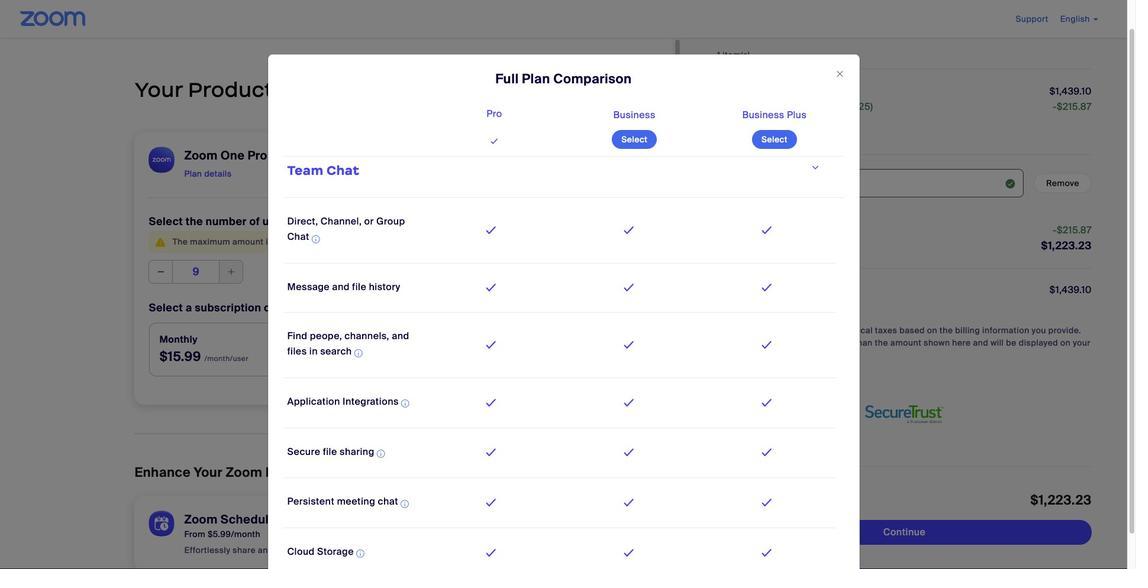 Task type: vqa. For each thing, say whether or not it's contained in the screenshot.
Your to the top
yes



Task type: locate. For each thing, give the bounding box(es) containing it.
the up invoice.
[[717, 338, 733, 349]]

1 vertical spatial plan
[[184, 169, 202, 179]]

1 business from the left
[[613, 109, 656, 122]]

0 vertical spatial discount
[[717, 101, 759, 113]]

plans
[[368, 237, 391, 248]]

full plan comparison dialog
[[268, 41, 860, 570]]

1 horizontal spatial meeting
[[337, 496, 375, 509]]

1 vertical spatial your
[[717, 325, 736, 336]]

amount down of
[[232, 237, 264, 247]]

mar
[[815, 101, 833, 113]]

0 horizontal spatial business
[[613, 109, 656, 122]]

plan right full
[[522, 71, 550, 88]]

details
[[204, 169, 232, 179]]

effortlessly
[[184, 546, 230, 557]]

meeting left the chat
[[337, 496, 375, 509]]

1 vertical spatial 9
[[275, 237, 280, 247]]

0 vertical spatial $215.87
[[1057, 101, 1092, 113]]

select inside application
[[149, 215, 183, 229]]

365
[[506, 546, 522, 557]]

2 select button from the left
[[752, 130, 797, 149]]

subject
[[810, 325, 841, 336]]

plus
[[787, 109, 807, 122]]

chat down direct,
[[287, 231, 309, 243]]

zoom for one
[[184, 148, 218, 163]]

message and file history
[[287, 281, 400, 294]]

1 vertical spatial $1,439.10
[[1050, 284, 1092, 296]]

pro left "success" image
[[248, 148, 267, 163]]

pro
[[487, 108, 502, 120], [248, 148, 267, 163]]

select button for business plus
[[752, 130, 797, 149]]

secure file sharing image
[[377, 447, 385, 462]]

may right charge
[[785, 338, 802, 349]]

on left mar
[[801, 101, 812, 113]]

0 vertical spatial on
[[801, 101, 812, 113]]

select the number of users application
[[149, 214, 306, 231]]

0 vertical spatial your
[[135, 77, 183, 103]]

scheduler
[[221, 513, 281, 528]]

1 horizontal spatial your
[[194, 465, 223, 482]]

0 vertical spatial chat
[[327, 163, 360, 179]]

information
[[982, 325, 1030, 336]]

select button
[[612, 130, 657, 149], [752, 130, 797, 149]]

2 vertical spatial on
[[1061, 338, 1071, 349]]

plan details
[[184, 169, 232, 179]]

and right calendar
[[447, 546, 462, 557]]

zoom one pro select the number of users 9 decrease image
[[156, 264, 166, 281]]

the
[[186, 215, 203, 229], [940, 325, 953, 336], [875, 338, 888, 349]]

0 horizontal spatial select button
[[612, 130, 657, 149]]

your products
[[135, 77, 286, 103]]

1 vertical spatial chat
[[287, 231, 309, 243]]

zoom one pro select the number of users 9 increase image
[[226, 264, 236, 281]]

the inside the maximum amount is 9 users. explore other plans
[[172, 237, 188, 247]]

9 user(s) annual subscription
[[717, 115, 800, 139]]

0 horizontal spatial plan
[[184, 169, 202, 179]]

find peope, channels, and files in search
[[287, 330, 409, 358]]

zoom for scheduler
[[184, 513, 218, 528]]

pro up pro selected image
[[487, 108, 502, 120]]

subscription down zoom one pro select the number of users 9 increase icon
[[195, 302, 261, 316]]

chat
[[378, 496, 398, 509]]

and right message
[[332, 281, 350, 294]]

0 horizontal spatial amount
[[232, 237, 264, 247]]

your
[[135, 77, 183, 103], [717, 325, 736, 336], [194, 465, 223, 482]]

1 vertical spatial pro
[[248, 148, 267, 163]]

file left history
[[352, 281, 366, 294]]

zoom logo image
[[20, 11, 85, 26]]

your for your purchase may be subject to local taxes based on the billing information you provide. the final charge may be different than the amount shown here and will be displayed on your invoice.
[[717, 325, 736, 336]]

zoom one pro Select the number of users field
[[149, 261, 243, 284]]

1 vertical spatial on
[[927, 325, 938, 336]]

team chat
[[287, 163, 360, 179]]

may
[[778, 325, 795, 336], [785, 338, 802, 349]]

1 vertical spatial discount
[[717, 224, 759, 237]]

zoom up 'from'
[[184, 513, 218, 528]]

2 horizontal spatial the
[[940, 325, 953, 336]]

zoom inside zoom scheduler from $5.99/month
[[184, 513, 218, 528]]

amount down the based
[[891, 338, 922, 349]]

1 horizontal spatial pro
[[487, 108, 502, 120]]

included image
[[621, 281, 637, 295], [483, 338, 499, 353], [759, 338, 775, 353], [759, 396, 775, 411], [621, 446, 637, 461], [759, 446, 775, 461], [483, 497, 499, 511], [621, 497, 637, 511], [759, 497, 775, 511], [483, 547, 499, 561], [621, 547, 637, 561], [759, 547, 775, 561]]

$215.87
[[1057, 101, 1092, 113], [1057, 224, 1092, 237]]

explore other plans button
[[310, 237, 391, 249]]

group
[[376, 216, 405, 228]]

0 vertical spatial pro
[[487, 108, 502, 120]]

based
[[900, 325, 925, 336]]

book
[[275, 546, 296, 557]]

the left maximum on the left top
[[172, 237, 188, 247]]

1 horizontal spatial chat
[[327, 163, 360, 179]]

1 horizontal spatial select button
[[752, 130, 797, 149]]

chat inside direct, channel, or group chat
[[287, 231, 309, 243]]

0 horizontal spatial the
[[186, 215, 203, 229]]

direct, channel, or group chat image
[[312, 232, 320, 247]]

2 horizontal spatial your
[[717, 325, 736, 336]]

english
[[1060, 14, 1090, 24]]

0 vertical spatial meeting
[[337, 496, 375, 509]]

alert
[[149, 231, 524, 253]]

0 vertical spatial zoom
[[184, 148, 218, 163]]

2025)
[[846, 101, 873, 113]]

or
[[364, 216, 374, 228]]

team chat application
[[283, 41, 854, 570]]

and left will
[[973, 338, 989, 349]]

2 vertical spatial the
[[875, 338, 888, 349]]

one
[[221, 148, 245, 163]]

1 horizontal spatial plan
[[522, 71, 550, 88]]

1 vertical spatial $215.87
[[1057, 224, 1092, 237]]

than
[[854, 338, 873, 349]]

your purchase may be subject to local taxes based on the billing information you provide. the final charge may be different than the amount shown here and will be displayed on your invoice.
[[717, 325, 1091, 361]]

and right channels,
[[392, 330, 409, 343]]

discount for discount
[[717, 224, 759, 237]]

full
[[496, 71, 519, 88]]

2 discount from the top
[[717, 224, 759, 237]]

local
[[853, 325, 873, 336]]

user(s)
[[725, 115, 753, 126]]

2 business from the left
[[742, 109, 785, 122]]

the up shown
[[940, 325, 953, 336]]

0 horizontal spatial chat
[[287, 231, 309, 243]]

9 right 'is'
[[275, 237, 280, 247]]

integrations
[[343, 396, 399, 408]]

amount inside the maximum amount is 9 users. explore other plans
[[232, 237, 264, 247]]

business
[[613, 109, 656, 122], [742, 109, 785, 122]]

and inside your purchase may be subject to local taxes based on the billing information you provide. the final charge may be different than the amount shown here and will be displayed on your invoice.
[[973, 338, 989, 349]]

0 horizontal spatial file
[[323, 446, 337, 458]]

business for business
[[613, 109, 656, 122]]

1 vertical spatial meeting
[[298, 546, 332, 557]]

pro selected image
[[489, 129, 500, 151]]

0 vertical spatial plan
[[522, 71, 550, 88]]

the maximum amount is 9 users. explore other plans
[[172, 237, 391, 248]]

chat right team
[[327, 163, 360, 179]]

0 horizontal spatial your
[[135, 77, 183, 103]]

team chat cell
[[283, 158, 845, 186]]

the up maximum on the left top
[[186, 215, 203, 229]]

slots
[[334, 546, 354, 557]]

discount  (expires on mar 8, 2025)
[[717, 101, 873, 113]]

0 vertical spatial the
[[172, 237, 188, 247]]

on up shown
[[927, 325, 938, 336]]

0 vertical spatial subscription
[[748, 128, 800, 139]]

from
[[184, 530, 205, 541]]

and
[[332, 281, 350, 294], [392, 330, 409, 343], [973, 338, 989, 349], [258, 546, 273, 557], [447, 546, 462, 557]]

1 horizontal spatial amount
[[891, 338, 922, 349]]

included image
[[483, 224, 499, 238], [621, 224, 637, 238], [759, 224, 775, 238], [483, 281, 499, 295], [759, 281, 775, 295], [621, 338, 637, 353], [483, 396, 499, 411], [621, 396, 637, 411], [483, 446, 499, 461]]

zoom scheduler from $5.99/month
[[184, 513, 281, 541]]

be down subject
[[805, 338, 815, 349]]

0 vertical spatial the
[[186, 215, 203, 229]]

plan left details
[[184, 169, 202, 179]]

a
[[186, 302, 192, 316]]

business for business plus
[[742, 109, 785, 122]]

direct, channel, or group chat
[[287, 216, 405, 243]]

be down information
[[1006, 338, 1017, 349]]

0 vertical spatial amount
[[232, 237, 264, 247]]

products
[[188, 77, 286, 103]]

close image
[[835, 69, 845, 79]]

1 vertical spatial the
[[717, 338, 733, 349]]

zoom up plan details
[[184, 148, 218, 163]]

total
[[768, 492, 800, 510]]

plan details button
[[184, 165, 232, 183]]

share
[[233, 546, 256, 557]]

0 vertical spatial $1,439.10
[[1050, 85, 1092, 98]]

the down taxes
[[875, 338, 888, 349]]

1 horizontal spatial the
[[717, 338, 733, 349]]

0 horizontal spatial the
[[172, 237, 188, 247]]

amount
[[232, 237, 264, 247], [891, 338, 922, 349]]

channel,
[[321, 216, 362, 228]]

effortlessly share and book meeting slots with google calendar and microsoft 365
[[184, 546, 522, 557]]

1 vertical spatial may
[[785, 338, 802, 349]]

item(s)
[[723, 50, 750, 60]]

search
[[320, 346, 352, 358]]

chat
[[327, 163, 360, 179], [287, 231, 309, 243]]

team
[[287, 163, 323, 179]]

1 vertical spatial amount
[[891, 338, 922, 349]]

0 vertical spatial 9
[[717, 115, 723, 126]]

to
[[843, 325, 851, 336]]

plan inside dialog
[[522, 71, 550, 88]]

$215.87 for discount
[[1057, 224, 1092, 237]]

persistent
[[287, 496, 334, 509]]

9 inside the maximum amount is 9 users. explore other plans
[[275, 237, 280, 247]]

2 vertical spatial zoom
[[184, 513, 218, 528]]

on down provide.
[[1061, 338, 1071, 349]]

plan
[[522, 71, 550, 88], [184, 169, 202, 179]]

0 horizontal spatial 9
[[275, 237, 280, 247]]

1 horizontal spatial the
[[875, 338, 888, 349]]

1 horizontal spatial subscription
[[748, 128, 800, 139]]

with
[[356, 546, 373, 557]]

right image
[[809, 163, 821, 173]]

meeting left "slots"
[[298, 546, 332, 557]]

may up charge
[[778, 325, 795, 336]]

1 discount from the top
[[717, 101, 759, 113]]

experience
[[266, 465, 338, 482]]

billing
[[955, 325, 980, 336]]

1 select button from the left
[[612, 130, 657, 149]]

different
[[817, 338, 852, 349]]

subscription
[[748, 128, 800, 139], [195, 302, 261, 316]]

continue button
[[717, 521, 1092, 546]]

number
[[206, 215, 247, 229]]

support
[[1016, 14, 1049, 24]]

9 up annual at the top of the page
[[717, 115, 723, 126]]

1 horizontal spatial business
[[742, 109, 785, 122]]

secure file sharing application
[[287, 446, 385, 462]]

zoom up scheduler
[[226, 465, 262, 482]]

application integrations
[[287, 396, 399, 408]]

checkout
[[491, 84, 538, 95]]

0 vertical spatial file
[[352, 281, 366, 294]]

zoom scheduler icon image
[[149, 512, 175, 538]]

persistent meeting chat image
[[401, 497, 409, 512]]

select the number of users
[[149, 215, 295, 229]]

2 vertical spatial your
[[194, 465, 223, 482]]

0 horizontal spatial subscription
[[195, 302, 261, 316]]

alert containing the maximum amount is 9 users.
[[149, 231, 524, 253]]

in
[[309, 346, 318, 358]]

application
[[287, 396, 340, 408]]

cycle
[[264, 302, 292, 316]]

1 vertical spatial file
[[323, 446, 337, 458]]

total billed annually
[[717, 284, 813, 296]]

meeting
[[337, 496, 375, 509], [298, 546, 332, 557]]

1 vertical spatial $1,223.23
[[1031, 492, 1092, 510]]

your inside your purchase may be subject to local taxes based on the billing information you provide. the final charge may be different than the amount shown here and will be displayed on your invoice.
[[717, 325, 736, 336]]

explore
[[310, 237, 342, 248]]

application integrations image
[[401, 397, 409, 411]]

final
[[735, 338, 752, 349]]

file right the secure
[[323, 446, 337, 458]]

1 horizontal spatial 9
[[717, 115, 723, 126]]

subscription down business plus
[[748, 128, 800, 139]]

annually
[[772, 284, 813, 296]]

the inside your purchase may be subject to local taxes based on the billing information you provide. the final charge may be different than the amount shown here and will be displayed on your invoice.
[[717, 338, 733, 349]]

1 horizontal spatial file
[[352, 281, 366, 294]]



Task type: describe. For each thing, give the bounding box(es) containing it.
total
[[717, 284, 740, 296]]

find peope, channels, and files in search image
[[354, 347, 363, 361]]

1 horizontal spatial on
[[927, 325, 938, 336]]

history
[[369, 281, 400, 294]]

coupon code text field
[[717, 169, 1024, 198]]

pro inside team chat application
[[487, 108, 502, 120]]

today's total
[[717, 492, 800, 510]]

secure file sharing
[[287, 446, 374, 458]]

application integrations application
[[287, 396, 409, 412]]

meeting inside persistent meeting chat application
[[337, 496, 375, 509]]

1 vertical spatial the
[[940, 325, 953, 336]]

support link
[[1016, 14, 1049, 24]]

zoom one image
[[149, 147, 175, 173]]

find
[[287, 330, 307, 343]]

today's
[[717, 492, 765, 510]]

secure trust image
[[857, 398, 952, 432]]

find peope, channels, and files in search application
[[287, 330, 409, 361]]

0 horizontal spatial pro
[[248, 148, 267, 163]]

plan inside button
[[184, 169, 202, 179]]

english link
[[1060, 14, 1098, 24]]

subscription inside "9 user(s) annual subscription"
[[748, 128, 800, 139]]

taxes
[[875, 325, 897, 336]]

(expires
[[761, 101, 798, 113]]

2 $1,439.10 from the top
[[1050, 284, 1092, 296]]

amount inside your purchase may be subject to local taxes based on the billing information you provide. the final charge may be different than the amount shown here and will be displayed on your invoice.
[[891, 338, 922, 349]]

is
[[266, 237, 273, 247]]

chat inside cell
[[327, 163, 360, 179]]

1 $1,439.10 from the top
[[1050, 85, 1092, 98]]

peope,
[[310, 330, 342, 343]]

1 item(s)
[[717, 50, 750, 60]]

direct, channel, or group chat application
[[287, 216, 405, 247]]

maximum
[[190, 237, 230, 247]]

file inside application
[[323, 446, 337, 458]]

be left subject
[[797, 325, 808, 336]]

secure
[[287, 446, 320, 458]]

users.
[[283, 237, 307, 247]]

select a subscription cycle
[[149, 302, 292, 316]]

cloud
[[287, 546, 315, 559]]

zoom one pro plan image
[[510, 148, 519, 165]]

message
[[287, 281, 330, 294]]

cloud storage image
[[356, 548, 365, 562]]

users
[[263, 215, 292, 229]]

remove
[[1046, 178, 1079, 189]]

files
[[287, 346, 307, 358]]

billed
[[743, 284, 770, 296]]

your for your products
[[135, 77, 183, 103]]

here
[[952, 338, 971, 349]]

2 horizontal spatial on
[[1061, 338, 1071, 349]]

success image
[[275, 149, 284, 163]]

enhance your zoom experience
[[135, 465, 338, 482]]

discount for discount  (expires on mar 8, 2025)
[[717, 101, 759, 113]]

shown
[[924, 338, 950, 349]]

cloud storage application
[[287, 546, 365, 562]]

1 vertical spatial subscription
[[195, 302, 261, 316]]

0 horizontal spatial meeting
[[298, 546, 332, 557]]

business plus
[[742, 109, 807, 122]]

full plan comparison
[[496, 71, 632, 88]]

calendar
[[407, 546, 445, 557]]

zoom one billing cycle option group
[[149, 323, 524, 378]]

0 vertical spatial may
[[778, 325, 795, 336]]

persistent meeting chat application
[[287, 496, 409, 512]]

8,
[[835, 101, 844, 113]]

sharing
[[340, 446, 374, 458]]

your
[[1073, 338, 1091, 349]]

$5.99/month
[[208, 530, 261, 541]]

storage
[[317, 546, 354, 559]]

$215.87 for discount  (expires on mar 8, 2025)
[[1057, 101, 1092, 113]]

provide.
[[1048, 325, 1081, 336]]

other
[[344, 237, 366, 248]]

checkout link
[[491, 84, 538, 95]]

microsoft
[[464, 546, 504, 557]]

and inside find peope, channels, and files in search
[[392, 330, 409, 343]]

and left the book
[[258, 546, 273, 557]]

channels,
[[345, 330, 389, 343]]

will
[[991, 338, 1004, 349]]

google
[[375, 546, 405, 557]]

the inside application
[[186, 215, 203, 229]]

comparison
[[553, 71, 632, 88]]

direct,
[[287, 216, 318, 228]]

enhance
[[135, 465, 191, 482]]

remove button
[[1034, 173, 1092, 194]]

1 vertical spatial zoom
[[226, 465, 262, 482]]

zoom one pro
[[184, 148, 267, 163]]

persistent meeting chat
[[287, 496, 398, 509]]

9 inside "9 user(s) annual subscription"
[[717, 115, 723, 126]]

annual
[[717, 128, 746, 139]]

0 horizontal spatial on
[[801, 101, 812, 113]]

purchase
[[738, 325, 776, 336]]

invoice.
[[717, 350, 749, 361]]

0 vertical spatial $1,223.23
[[1041, 239, 1092, 253]]

select button for business
[[612, 130, 657, 149]]



